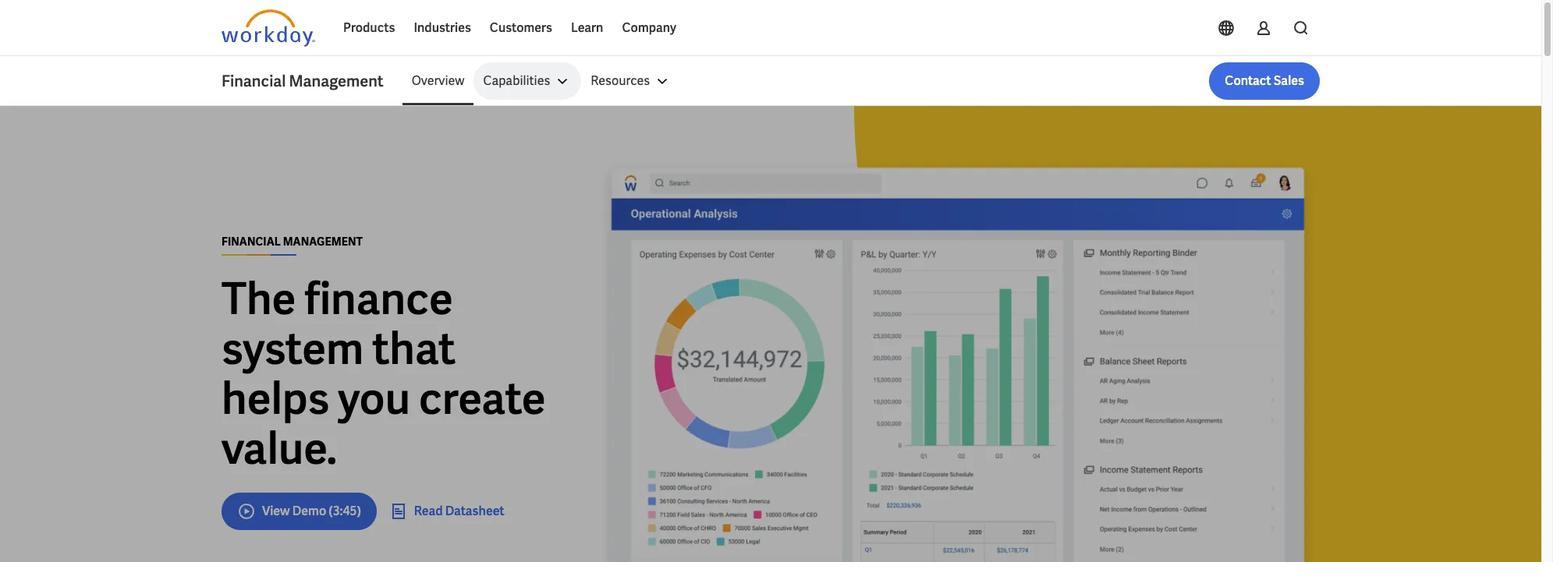 Task type: locate. For each thing, give the bounding box(es) containing it.
company
[[622, 20, 677, 36]]

menu
[[402, 62, 681, 100]]

resources button
[[582, 62, 681, 100]]

system
[[222, 320, 364, 377]]

contact sales link
[[1210, 62, 1320, 100]]

value.
[[222, 420, 337, 477]]

overview link
[[402, 62, 474, 100]]

read datasheet
[[414, 503, 505, 519]]

products button
[[334, 9, 405, 47]]

list
[[402, 62, 1320, 100]]

view demo (3:45)
[[262, 503, 361, 519]]

customers
[[490, 20, 552, 36]]

you
[[338, 370, 410, 427]]

products
[[343, 20, 395, 36]]

learn button
[[562, 9, 613, 47]]

capabilities button
[[474, 62, 582, 100]]

financial
[[222, 71, 286, 91]]

financial management operational analysis dashboard showing operating expense by cost center and p&l by quarter. image
[[596, 156, 1320, 563]]

learn
[[571, 20, 604, 36]]

management
[[289, 71, 384, 91]]

capabilities
[[483, 73, 550, 89]]

contact
[[1225, 73, 1272, 89]]

that
[[373, 320, 456, 377]]

financial management link
[[222, 70, 402, 92]]



Task type: describe. For each thing, give the bounding box(es) containing it.
view demo (3:45) link
[[222, 493, 377, 530]]

management
[[283, 235, 363, 249]]

contact sales
[[1225, 73, 1305, 89]]

datasheet
[[445, 503, 505, 519]]

company button
[[613, 9, 686, 47]]

industries button
[[405, 9, 481, 47]]

industries
[[414, 20, 471, 36]]

demo
[[292, 503, 326, 519]]

read datasheet link
[[389, 502, 505, 521]]

financial
[[222, 235, 281, 249]]

(3:45)
[[329, 503, 361, 519]]

customers button
[[481, 9, 562, 47]]

overview
[[412, 73, 465, 89]]

financial management
[[222, 71, 384, 91]]

financial management
[[222, 235, 363, 249]]

list containing overview
[[402, 62, 1320, 100]]

resources
[[591, 73, 650, 89]]

create
[[419, 370, 546, 427]]

the
[[222, 270, 296, 327]]

sales
[[1274, 73, 1305, 89]]

helps
[[222, 370, 330, 427]]

read
[[414, 503, 443, 519]]

menu containing overview
[[402, 62, 681, 100]]

the finance system that helps you create value.
[[222, 270, 546, 477]]

finance
[[305, 270, 453, 327]]

go to the homepage image
[[222, 9, 315, 47]]

view
[[262, 503, 290, 519]]



Task type: vqa. For each thing, say whether or not it's contained in the screenshot.
Business
no



